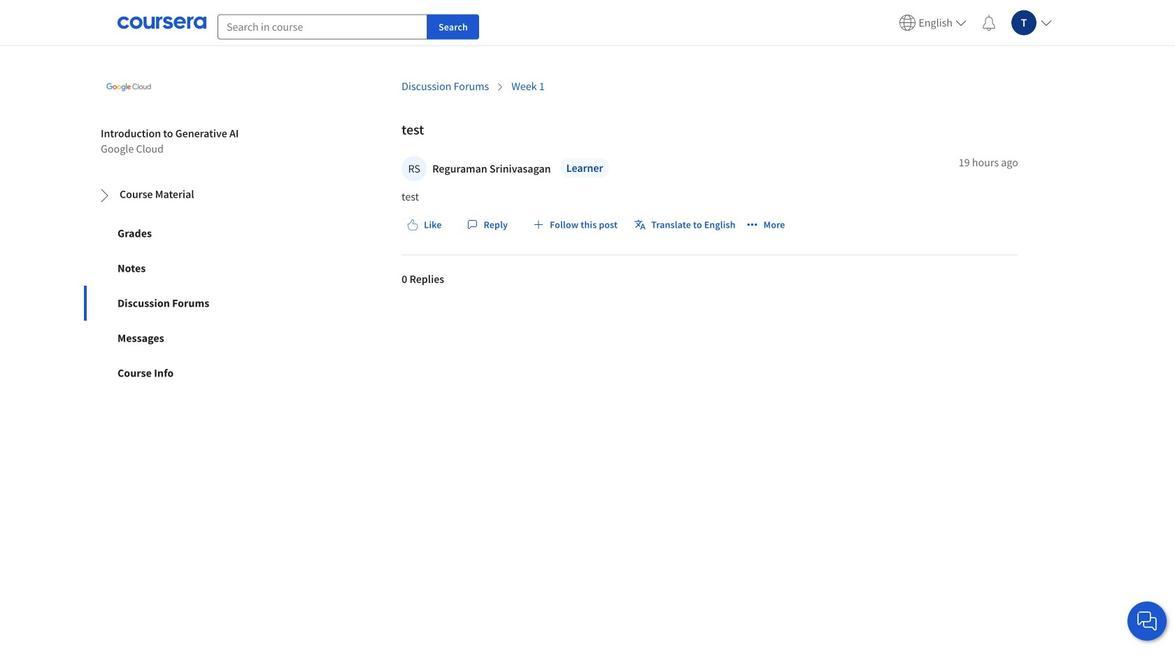 Task type: locate. For each thing, give the bounding box(es) containing it.
forum thread element
[[402, 103, 1018, 320]]

coursera image
[[118, 12, 206, 34]]

learner element
[[561, 158, 609, 178]]

google cloud image
[[101, 59, 157, 115]]



Task type: vqa. For each thing, say whether or not it's contained in the screenshot.
our
no



Task type: describe. For each thing, give the bounding box(es) containing it.
Search in course text field
[[218, 14, 427, 40]]

help center image
[[1139, 613, 1156, 630]]



